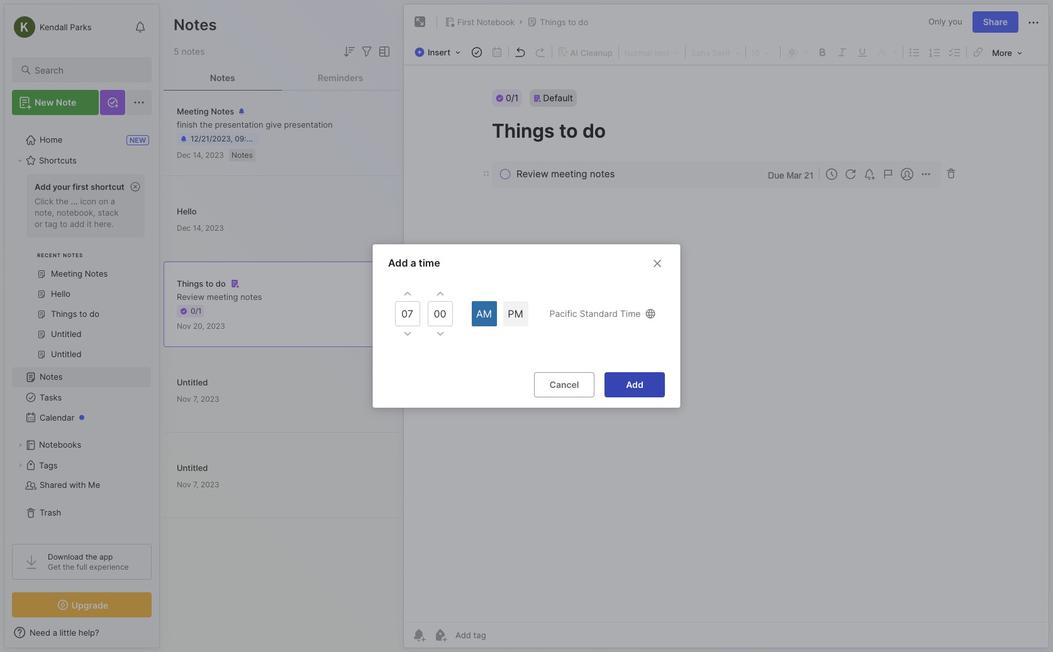Task type: locate. For each thing, give the bounding box(es) containing it.
1 vertical spatial add
[[388, 257, 408, 269]]

0 vertical spatial add
[[35, 182, 51, 192]]

0 horizontal spatial do
[[216, 279, 226, 289]]

font family image
[[687, 44, 745, 60]]

more image
[[989, 44, 1027, 60]]

0 horizontal spatial notes
[[182, 46, 205, 57]]

1 untitled from the top
[[177, 377, 208, 387]]

dec 14, 2023 down hello
[[177, 223, 224, 233]]

review
[[177, 292, 205, 302]]

0 vertical spatial 7,
[[193, 394, 199, 404]]

am down finish the presentation give presentation
[[258, 134, 270, 144]]

0 horizontal spatial add
[[35, 182, 51, 192]]

new note
[[35, 97, 76, 108]]

nov 7, 2023
[[177, 394, 220, 404], [177, 480, 220, 489]]

0 horizontal spatial presentation
[[215, 120, 264, 130]]

2 14, from the top
[[193, 223, 203, 233]]

things to do
[[540, 17, 589, 27], [177, 279, 226, 289]]

first notebook
[[458, 17, 515, 27]]

group inside main element
[[12, 171, 151, 373]]

calendar button
[[12, 408, 151, 428]]

1 vertical spatial nov 7, 2023
[[177, 480, 220, 489]]

1 vertical spatial 7,
[[193, 480, 199, 489]]

14,
[[193, 150, 203, 160], [193, 223, 203, 233]]

0 vertical spatial 14,
[[193, 150, 203, 160]]

Select hour number field
[[395, 301, 420, 327]]

notes right meeting
[[241, 292, 262, 302]]

0 vertical spatial dec 14, 2023
[[177, 150, 224, 160]]

1 horizontal spatial do
[[579, 17, 589, 27]]

1 horizontal spatial things
[[540, 17, 566, 27]]

0 vertical spatial notes
[[182, 46, 205, 57]]

tasks button
[[12, 388, 151, 408]]

the for click
[[56, 196, 68, 206]]

group
[[12, 171, 151, 373]]

pm button
[[502, 300, 530, 328]]

with
[[69, 480, 86, 491]]

1 horizontal spatial presentation
[[284, 120, 333, 130]]

0 vertical spatial untitled
[[177, 377, 208, 387]]

2 vertical spatial to
[[206, 279, 214, 289]]

dec 14, 2023 down 12/21/2023,
[[177, 150, 224, 160]]

trash
[[40, 508, 61, 518]]

notes
[[174, 16, 217, 34], [210, 72, 235, 83], [211, 106, 234, 116], [232, 150, 253, 160], [63, 252, 83, 259], [40, 372, 63, 382]]

am left pm on the left of page
[[477, 308, 492, 320]]

new
[[35, 97, 54, 108]]

share button
[[973, 11, 1019, 33]]

1 vertical spatial things to do
[[177, 279, 226, 289]]

a right on on the top
[[111, 196, 115, 206]]

the for download
[[86, 553, 97, 562]]

a inside icon on a note, notebook, stack or tag to add it here.
[[111, 196, 115, 206]]

1 vertical spatial dec 14, 2023
[[177, 223, 224, 233]]

to
[[569, 17, 576, 27], [60, 219, 68, 229], [206, 279, 214, 289]]

new
[[130, 136, 146, 145]]

time
[[419, 257, 440, 269]]

3 nov from the top
[[177, 480, 191, 489]]

Search text field
[[35, 64, 140, 76]]

0 vertical spatial things to do
[[540, 17, 589, 27]]

notebook
[[477, 17, 515, 27]]

0 vertical spatial am
[[258, 134, 270, 144]]

cancel
[[550, 379, 579, 390]]

0 horizontal spatial things
[[177, 279, 204, 289]]

add for a
[[388, 257, 408, 269]]

0 vertical spatial do
[[579, 17, 589, 27]]

tree
[[4, 123, 159, 533]]

tasks
[[40, 393, 62, 403]]

presentation
[[215, 120, 264, 130], [284, 120, 333, 130]]

reminders
[[318, 72, 363, 83]]

2 presentation from the left
[[284, 120, 333, 130]]

here.
[[94, 219, 114, 229]]

the left ...
[[56, 196, 68, 206]]

notes up meeting notes
[[210, 72, 235, 83]]

notebook,
[[57, 208, 96, 218]]

shortcuts
[[39, 155, 77, 166]]

shared with me
[[40, 480, 100, 491]]

things right notebook
[[540, 17, 566, 27]]

0 horizontal spatial to
[[60, 219, 68, 229]]

a left time
[[411, 257, 417, 269]]

shared
[[40, 480, 67, 491]]

the down the download
[[63, 563, 74, 572]]

09:00
[[235, 134, 256, 144]]

2 horizontal spatial add
[[626, 379, 644, 390]]

2 vertical spatial add
[[626, 379, 644, 390]]

1 vertical spatial dec
[[177, 223, 191, 233]]

1 vertical spatial nov
[[177, 394, 191, 404]]

presentation up 09:00
[[215, 120, 264, 130]]

2023
[[205, 150, 224, 160], [205, 223, 224, 233], [207, 322, 225, 331], [201, 394, 220, 404], [201, 480, 220, 489]]

shortcuts button
[[12, 150, 151, 171]]

add inside group
[[35, 182, 51, 192]]

0 vertical spatial things
[[540, 17, 566, 27]]

recent
[[37, 252, 61, 259]]

app
[[99, 553, 113, 562]]

pacific
[[550, 308, 578, 319]]

1 presentation from the left
[[215, 120, 264, 130]]

the down meeting notes
[[200, 120, 213, 130]]

notes
[[182, 46, 205, 57], [241, 292, 262, 302]]

1 vertical spatial to
[[60, 219, 68, 229]]

do
[[579, 17, 589, 27], [216, 279, 226, 289]]

nov 20, 2023
[[177, 322, 225, 331]]

0/1
[[191, 306, 202, 316]]

to inside button
[[569, 17, 576, 27]]

meeting
[[207, 292, 238, 302]]

0 vertical spatial to
[[569, 17, 576, 27]]

notes down 09:00
[[232, 150, 253, 160]]

main element
[[0, 0, 164, 653]]

add
[[35, 182, 51, 192], [388, 257, 408, 269], [626, 379, 644, 390]]

home
[[40, 135, 62, 145]]

only
[[929, 17, 947, 27]]

on
[[99, 196, 108, 206]]

1 14, from the top
[[193, 150, 203, 160]]

1 vertical spatial am
[[477, 308, 492, 320]]

2 nov from the top
[[177, 394, 191, 404]]

the up full
[[86, 553, 97, 562]]

things inside button
[[540, 17, 566, 27]]

close image
[[650, 256, 665, 271]]

tags
[[39, 461, 58, 471]]

12/21/2023, 09:00 am
[[191, 134, 270, 144]]

get
[[48, 563, 61, 572]]

1 horizontal spatial add
[[388, 257, 408, 269]]

first notebook button
[[443, 13, 518, 31]]

1 nov 7, 2023 from the top
[[177, 394, 220, 404]]

14, down hello
[[193, 223, 203, 233]]

dec
[[177, 150, 191, 160], [177, 223, 191, 233]]

task image
[[468, 43, 486, 61]]

14, down 12/21/2023,
[[193, 150, 203, 160]]

2 horizontal spatial to
[[569, 17, 576, 27]]

the for finish
[[200, 120, 213, 130]]

1 vertical spatial untitled
[[177, 463, 208, 473]]

shared with me link
[[12, 476, 151, 496]]

2 untitled from the top
[[177, 463, 208, 473]]

None search field
[[35, 62, 140, 77]]

1 vertical spatial 14,
[[193, 223, 203, 233]]

notebooks link
[[12, 436, 151, 456]]

1 horizontal spatial things to do
[[540, 17, 589, 27]]

Note Editor text field
[[404, 65, 1049, 623]]

a
[[111, 196, 115, 206], [411, 257, 417, 269]]

the
[[200, 120, 213, 130], [56, 196, 68, 206], [86, 553, 97, 562], [63, 563, 74, 572]]

add a reminder image
[[412, 628, 427, 643]]

notes up 12/21/2023, 09:00 am
[[211, 106, 234, 116]]

2 vertical spatial nov
[[177, 480, 191, 489]]

tags button
[[12, 456, 151, 476]]

tab list
[[164, 65, 400, 91]]

add button
[[605, 373, 665, 398]]

tab list containing notes
[[164, 65, 400, 91]]

1 vertical spatial a
[[411, 257, 417, 269]]

highlight image
[[873, 43, 902, 61]]

recent notes
[[37, 252, 83, 259]]

presentation right give
[[284, 120, 333, 130]]

calendar
[[40, 413, 74, 423]]

notes right recent
[[63, 252, 83, 259]]

things up the 'review'
[[177, 279, 204, 289]]

the inside group
[[56, 196, 68, 206]]

dec 14, 2023
[[177, 150, 224, 160], [177, 223, 224, 233]]

0 vertical spatial a
[[111, 196, 115, 206]]

5
[[174, 46, 179, 57]]

expand note image
[[413, 14, 428, 30]]

your
[[53, 182, 71, 192]]

1 dec 14, 2023 from the top
[[177, 150, 224, 160]]

things to do button
[[525, 13, 591, 31]]

add inside button
[[626, 379, 644, 390]]

0 vertical spatial nov 7, 2023
[[177, 394, 220, 404]]

1 horizontal spatial to
[[206, 279, 214, 289]]

0 vertical spatial nov
[[177, 322, 191, 331]]

1 7, from the top
[[193, 394, 199, 404]]

dec down the finish
[[177, 150, 191, 160]]

dec down hello
[[177, 223, 191, 233]]

tree containing home
[[4, 123, 159, 533]]

tree inside main element
[[4, 123, 159, 533]]

1 horizontal spatial notes
[[241, 292, 262, 302]]

0 vertical spatial dec
[[177, 150, 191, 160]]

am inside button
[[477, 308, 492, 320]]

7,
[[193, 394, 199, 404], [193, 480, 199, 489]]

1 horizontal spatial a
[[411, 257, 417, 269]]

icon
[[80, 196, 96, 206]]

0 horizontal spatial a
[[111, 196, 115, 206]]

tag
[[45, 219, 57, 229]]

1 horizontal spatial am
[[477, 308, 492, 320]]

notes right 5
[[182, 46, 205, 57]]

add tag image
[[433, 628, 448, 643]]

group containing add your first shortcut
[[12, 171, 151, 373]]

1 dec from the top
[[177, 150, 191, 160]]



Task type: vqa. For each thing, say whether or not it's contained in the screenshot.
"TASK 1 0" cell
no



Task type: describe. For each thing, give the bounding box(es) containing it.
meeting
[[177, 106, 209, 116]]

you
[[949, 17, 963, 27]]

shortcut
[[91, 182, 125, 192]]

finish the presentation give presentation
[[177, 120, 333, 130]]

first
[[458, 17, 475, 27]]

or
[[35, 219, 43, 229]]

do inside button
[[579, 17, 589, 27]]

note,
[[35, 208, 54, 218]]

am button
[[471, 300, 498, 328]]

me
[[88, 480, 100, 491]]

expand tags image
[[16, 462, 24, 470]]

click the ...
[[35, 196, 78, 206]]

2 dec 14, 2023 from the top
[[177, 223, 224, 233]]

heading level image
[[621, 44, 684, 60]]

upgrade
[[72, 600, 108, 611]]

experience
[[89, 563, 129, 572]]

note
[[56, 97, 76, 108]]

notes button
[[164, 65, 282, 91]]

review meeting notes
[[177, 292, 262, 302]]

icon on a note, notebook, stack or tag to add it here.
[[35, 196, 119, 229]]

pm
[[508, 308, 524, 320]]

2 7, from the top
[[193, 480, 199, 489]]

pacific standard time button
[[547, 305, 661, 323]]

it
[[87, 219, 92, 229]]

notes up the tasks
[[40, 372, 63, 382]]

download the app get the full experience
[[48, 553, 129, 572]]

first
[[73, 182, 89, 192]]

standard
[[580, 308, 618, 319]]

cancel button
[[534, 373, 595, 398]]

undo image
[[512, 43, 529, 61]]

download
[[48, 553, 83, 562]]

5 notes
[[174, 46, 205, 57]]

notes inside "button"
[[210, 72, 235, 83]]

reminders button
[[282, 65, 400, 91]]

share
[[984, 16, 1008, 27]]

0 horizontal spatial things to do
[[177, 279, 226, 289]]

font size image
[[748, 44, 779, 60]]

add
[[70, 219, 85, 229]]

only you
[[929, 17, 963, 27]]

notes inside group
[[63, 252, 83, 259]]

2 dec from the top
[[177, 223, 191, 233]]

things to do inside button
[[540, 17, 589, 27]]

...
[[71, 196, 78, 206]]

upgrade button
[[12, 593, 152, 618]]

trash link
[[12, 504, 151, 524]]

pacific standard time
[[550, 308, 641, 319]]

stack
[[98, 208, 119, 218]]

notes up 5 notes
[[174, 16, 217, 34]]

font color image
[[783, 43, 813, 61]]

time
[[621, 308, 641, 319]]

note window element
[[404, 4, 1050, 649]]

add a time
[[388, 257, 440, 269]]

notebooks
[[39, 440, 81, 450]]

insert image
[[412, 44, 467, 60]]

2 nov 7, 2023 from the top
[[177, 480, 220, 489]]

to inside icon on a note, notebook, stack or tag to add it here.
[[60, 219, 68, 229]]

give
[[266, 120, 282, 130]]

click
[[35, 196, 53, 206]]

1 vertical spatial do
[[216, 279, 226, 289]]

1 vertical spatial notes
[[241, 292, 262, 302]]

finish
[[177, 120, 198, 130]]

0 horizontal spatial am
[[258, 134, 270, 144]]

hello
[[177, 206, 197, 216]]

expand notebooks image
[[16, 442, 24, 449]]

1 vertical spatial things
[[177, 279, 204, 289]]

add for your
[[35, 182, 51, 192]]

full
[[77, 563, 87, 572]]

add your first shortcut
[[35, 182, 125, 192]]

none search field inside main element
[[35, 62, 140, 77]]

12/21/2023,
[[191, 134, 233, 144]]

1 nov from the top
[[177, 322, 191, 331]]

notes link
[[12, 368, 151, 388]]

20,
[[193, 322, 204, 331]]

meeting notes
[[177, 106, 234, 116]]

Select minute number field
[[428, 301, 453, 327]]



